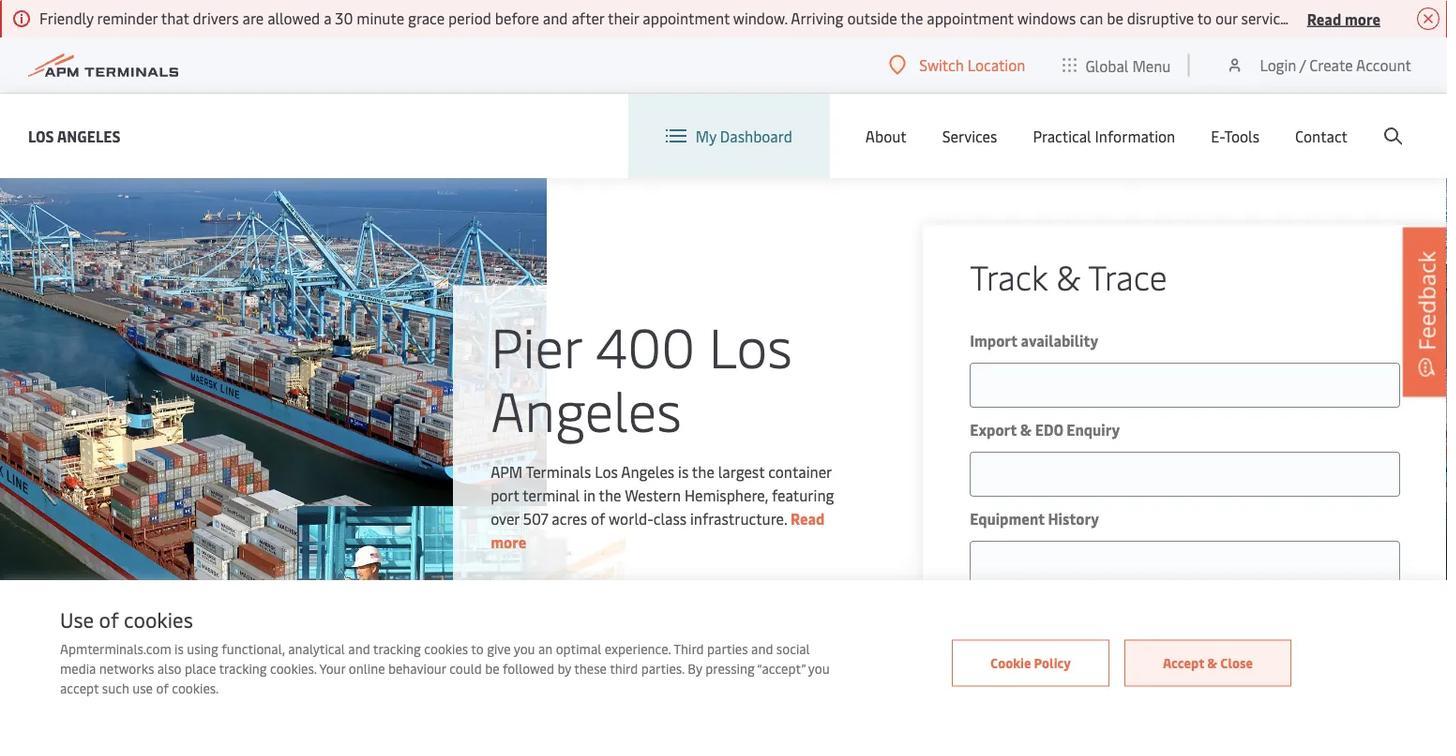 Task type: vqa. For each thing, say whether or not it's contained in the screenshot.
the Select Location button
no



Task type: describe. For each thing, give the bounding box(es) containing it.
an
[[538, 640, 553, 658]]

about
[[866, 126, 907, 146]]

port
[[491, 485, 519, 505]]

507
[[523, 508, 548, 529]]

world-
[[609, 508, 654, 529]]

functional,
[[222, 640, 285, 658]]

accept
[[60, 679, 99, 697]]

practical information
[[1033, 126, 1176, 146]]

to
[[471, 640, 484, 658]]

pier
[[491, 309, 582, 382]]

experience.
[[605, 640, 671, 658]]

parties.
[[641, 660, 685, 677]]

my
[[696, 126, 717, 146]]

information
[[1095, 126, 1176, 146]]

e-tools
[[1211, 126, 1260, 146]]

my dashboard
[[696, 126, 793, 146]]

contact
[[1296, 126, 1348, 146]]

1 and from the left
[[348, 640, 370, 658]]

services button
[[943, 94, 998, 178]]

vessel schedule
[[1155, 665, 1265, 685]]

analytical
[[288, 640, 345, 658]]

los angeles link
[[28, 124, 121, 148]]

close
[[1221, 654, 1253, 672]]

create
[[1310, 55, 1353, 75]]

more for read more button
[[1345, 8, 1381, 28]]

could
[[450, 660, 482, 677]]

hemisphere,
[[685, 485, 768, 505]]

1 horizontal spatial tracking
[[373, 640, 421, 658]]

featuring
[[772, 485, 834, 505]]

tools
[[1225, 126, 1260, 146]]

global
[[1086, 55, 1129, 75]]

about button
[[866, 94, 907, 178]]

third
[[610, 660, 638, 677]]

followed
[[503, 660, 554, 677]]

acres
[[552, 508, 587, 529]]

account
[[1357, 55, 1412, 75]]

la secondary image
[[297, 507, 626, 747]]

schedule
[[1202, 665, 1265, 685]]

400
[[596, 309, 695, 382]]

trace
[[1089, 254, 1168, 299]]

los for pier 400 los angeles
[[709, 309, 793, 382]]

be
[[485, 660, 500, 677]]

is for cookies
[[175, 640, 184, 658]]

e-
[[1211, 126, 1225, 146]]

such
[[102, 679, 129, 697]]

optimal
[[556, 640, 602, 658]]

of inside apm terminals los angeles is the largest container port terminal in the western hemisphere, featuring over 507 acres of world-class infrastructure.
[[591, 508, 605, 529]]

vessel schedule link
[[933, 633, 1438, 718]]

los for apm terminals los angeles is the largest container port terminal in the western hemisphere, featuring over 507 acres of world-class infrastructure.
[[595, 462, 618, 482]]

close alert image
[[1418, 8, 1440, 30]]

your
[[320, 660, 346, 677]]

read more for read more link
[[491, 508, 825, 552]]

container
[[769, 462, 832, 482]]

1 vertical spatial you
[[809, 660, 830, 677]]

over
[[491, 508, 520, 529]]

export
[[970, 420, 1017, 440]]

behaviour
[[388, 660, 446, 677]]

login / create account link
[[1226, 38, 1412, 93]]

feedback button
[[1404, 228, 1448, 397]]

los angeles pier 400 image
[[0, 178, 547, 680]]

pier 400 los angeles
[[491, 309, 793, 446]]

global menu button
[[1045, 37, 1190, 93]]

apmterminals.com
[[60, 640, 171, 658]]

import availability
[[970, 331, 1099, 351]]

track & trace
[[970, 254, 1168, 299]]

los inside "link"
[[28, 126, 54, 146]]

read for read more link
[[791, 508, 825, 529]]

read more link
[[491, 508, 825, 552]]

in
[[584, 485, 596, 505]]

location
[[968, 55, 1026, 75]]

login / create account
[[1260, 55, 1412, 75]]

practical
[[1033, 126, 1092, 146]]

use
[[132, 679, 153, 697]]

services
[[943, 126, 998, 146]]

by
[[688, 660, 703, 677]]

use of cookies apmterminals.com is using functional, analytical and tracking cookies to give you an optimal experience. third parties and social media networks also place tracking cookies. your online behaviour could be followed by these third parties. by pressing "accept" you accept such use of cookies.
[[60, 606, 830, 697]]



Task type: locate. For each thing, give the bounding box(es) containing it.
0 vertical spatial tracking
[[373, 640, 421, 658]]

2 horizontal spatial of
[[591, 508, 605, 529]]

0 horizontal spatial read
[[791, 508, 825, 529]]

1 vertical spatial read more
[[491, 508, 825, 552]]

e-tools button
[[1211, 94, 1260, 178]]

pressing
[[706, 660, 755, 677]]

place
[[185, 660, 216, 677]]

online
[[349, 660, 385, 677]]

0 vertical spatial read
[[1308, 8, 1342, 28]]

0 vertical spatial cookies
[[124, 606, 193, 634]]

0 vertical spatial of
[[591, 508, 605, 529]]

switch location
[[920, 55, 1026, 75]]

0 vertical spatial more
[[1345, 8, 1381, 28]]

& left trace
[[1057, 254, 1081, 299]]

import
[[970, 331, 1018, 351]]

& left edo
[[1020, 420, 1032, 440]]

edo
[[1035, 420, 1064, 440]]

1 horizontal spatial the
[[692, 462, 715, 482]]

los
[[28, 126, 54, 146], [709, 309, 793, 382], [595, 462, 618, 482]]

switch
[[920, 55, 964, 75]]

2 vertical spatial angeles
[[621, 462, 675, 482]]

is up western
[[678, 462, 689, 482]]

tracking down functional,
[[219, 660, 267, 677]]

read more down western
[[491, 508, 825, 552]]

using
[[187, 640, 218, 658]]

of right use
[[156, 679, 169, 697]]

read more for read more button
[[1308, 8, 1381, 28]]

of down "in"
[[591, 508, 605, 529]]

is inside the use of cookies apmterminals.com is using functional, analytical and tracking cookies to give you an optimal experience. third parties and social media networks also place tracking cookies. your online behaviour could be followed by these third parties. by pressing "accept" you accept such use of cookies.
[[175, 640, 184, 658]]

0 horizontal spatial more
[[491, 532, 527, 552]]

terminals
[[526, 462, 591, 482]]

accept
[[1163, 654, 1205, 672]]

availability
[[1021, 331, 1099, 351]]

cookies up the 'also'
[[124, 606, 193, 634]]

"accept"
[[757, 660, 806, 677]]

0 horizontal spatial &
[[1020, 420, 1032, 440]]

third
[[674, 640, 704, 658]]

1 vertical spatial tracking
[[219, 660, 267, 677]]

1 vertical spatial more
[[491, 532, 527, 552]]

dashboard
[[720, 126, 793, 146]]

and up "online"
[[348, 640, 370, 658]]

& for trace
[[1057, 254, 1081, 299]]

2 vertical spatial of
[[156, 679, 169, 697]]

history
[[1048, 509, 1100, 529]]

2 vertical spatial &
[[1208, 654, 1218, 672]]

1 horizontal spatial you
[[809, 660, 830, 677]]

read for read more button
[[1308, 8, 1342, 28]]

0 vertical spatial the
[[692, 462, 715, 482]]

1 horizontal spatial and
[[752, 640, 773, 658]]

by
[[558, 660, 571, 677]]

2 horizontal spatial los
[[709, 309, 793, 382]]

1 horizontal spatial of
[[156, 679, 169, 697]]

equipment history
[[970, 509, 1100, 529]]

more inside button
[[1345, 8, 1381, 28]]

media
[[60, 660, 96, 677]]

is inside apm terminals los angeles is the largest container port terminal in the western hemisphere, featuring over 507 acres of world-class infrastructure.
[[678, 462, 689, 482]]

0 horizontal spatial los
[[28, 126, 54, 146]]

1 vertical spatial los
[[709, 309, 793, 382]]

feedback
[[1411, 251, 1442, 351]]

0 horizontal spatial cookies
[[124, 606, 193, 634]]

0 horizontal spatial and
[[348, 640, 370, 658]]

1 vertical spatial cookies
[[424, 640, 468, 658]]

you
[[514, 640, 535, 658], [809, 660, 830, 677]]

track
[[970, 254, 1048, 299]]

los inside the pier 400 los angeles
[[709, 309, 793, 382]]

practical information button
[[1033, 94, 1176, 178]]

use
[[60, 606, 94, 634]]

&
[[1057, 254, 1081, 299], [1020, 420, 1032, 440], [1208, 654, 1218, 672]]

0 vertical spatial you
[[514, 640, 535, 658]]

cookie
[[991, 654, 1031, 672]]

more for read more link
[[491, 532, 527, 552]]

0 horizontal spatial read more
[[491, 508, 825, 552]]

1 vertical spatial of
[[99, 606, 119, 634]]

2 horizontal spatial &
[[1208, 654, 1218, 672]]

read more button
[[1308, 7, 1381, 30]]

1 vertical spatial cookies.
[[172, 679, 219, 697]]

apm
[[491, 462, 523, 482]]

1 horizontal spatial read
[[1308, 8, 1342, 28]]

0 vertical spatial &
[[1057, 254, 1081, 299]]

cookie policy
[[991, 654, 1071, 672]]

the
[[692, 462, 715, 482], [599, 485, 622, 505]]

angeles inside apm terminals los angeles is the largest container port terminal in the western hemisphere, featuring over 507 acres of world-class infrastructure.
[[621, 462, 675, 482]]

1 horizontal spatial &
[[1057, 254, 1081, 299]]

angeles for apm
[[621, 462, 675, 482]]

more inside read more
[[491, 532, 527, 552]]

tracking up behaviour
[[373, 640, 421, 658]]

accept & close
[[1163, 654, 1253, 672]]

cookies. down place
[[172, 679, 219, 697]]

contact button
[[1296, 94, 1348, 178]]

equipment
[[970, 509, 1045, 529]]

0 vertical spatial angeles
[[57, 126, 121, 146]]

policy
[[1034, 654, 1071, 672]]

read down featuring
[[791, 508, 825, 529]]

terminal
[[523, 485, 580, 505]]

1 vertical spatial is
[[175, 640, 184, 658]]

angeles
[[57, 126, 121, 146], [491, 372, 682, 446], [621, 462, 675, 482]]

of up apmterminals.com
[[99, 606, 119, 634]]

0 horizontal spatial the
[[599, 485, 622, 505]]

cookie policy link
[[952, 640, 1110, 687]]

infrastructure.
[[691, 508, 787, 529]]

cookies up could
[[424, 640, 468, 658]]

switch location button
[[890, 55, 1026, 75]]

more down over
[[491, 532, 527, 552]]

also
[[157, 660, 182, 677]]

2 vertical spatial los
[[595, 462, 618, 482]]

give
[[487, 640, 511, 658]]

more up account
[[1345, 8, 1381, 28]]

angeles inside the pier 400 los angeles
[[491, 372, 682, 446]]

& inside button
[[1208, 654, 1218, 672]]

los inside apm terminals los angeles is the largest container port terminal in the western hemisphere, featuring over 507 acres of world-class infrastructure.
[[595, 462, 618, 482]]

my dashboard button
[[666, 94, 793, 178]]

and up "accept"
[[752, 640, 773, 658]]

angeles for pier
[[491, 372, 682, 446]]

enquiry
[[1067, 420, 1120, 440]]

is up the 'also'
[[175, 640, 184, 658]]

read
[[1308, 8, 1342, 28], [791, 508, 825, 529]]

read inside button
[[1308, 8, 1342, 28]]

networks
[[99, 660, 154, 677]]

angeles inside "link"
[[57, 126, 121, 146]]

1 horizontal spatial more
[[1345, 8, 1381, 28]]

of
[[591, 508, 605, 529], [99, 606, 119, 634], [156, 679, 169, 697]]

cookies.
[[270, 660, 317, 677], [172, 679, 219, 697]]

0 horizontal spatial of
[[99, 606, 119, 634]]

1 vertical spatial the
[[599, 485, 622, 505]]

class
[[654, 508, 687, 529]]

1 horizontal spatial is
[[678, 462, 689, 482]]

login
[[1260, 55, 1297, 75]]

tracking
[[373, 640, 421, 658], [219, 660, 267, 677]]

you up followed
[[514, 640, 535, 658]]

the right "in"
[[599, 485, 622, 505]]

accept & close button
[[1125, 640, 1292, 687]]

1 horizontal spatial cookies
[[424, 640, 468, 658]]

los angeles
[[28, 126, 121, 146]]

0 vertical spatial read more
[[1308, 8, 1381, 28]]

read more up login / create account
[[1308, 8, 1381, 28]]

menu
[[1133, 55, 1171, 75]]

you down social
[[809, 660, 830, 677]]

0 horizontal spatial tracking
[[219, 660, 267, 677]]

2 and from the left
[[752, 640, 773, 658]]

cookies
[[124, 606, 193, 634], [424, 640, 468, 658]]

parties
[[707, 640, 748, 658]]

1 horizontal spatial read more
[[1308, 8, 1381, 28]]

and
[[348, 640, 370, 658], [752, 640, 773, 658]]

1 horizontal spatial los
[[595, 462, 618, 482]]

0 horizontal spatial is
[[175, 640, 184, 658]]

& for edo
[[1020, 420, 1032, 440]]

1 horizontal spatial cookies.
[[270, 660, 317, 677]]

1 vertical spatial angeles
[[491, 372, 682, 446]]

1 vertical spatial read
[[791, 508, 825, 529]]

0 horizontal spatial you
[[514, 640, 535, 658]]

social
[[777, 640, 810, 658]]

& left close
[[1208, 654, 1218, 672]]

0 vertical spatial is
[[678, 462, 689, 482]]

& for close
[[1208, 654, 1218, 672]]

0 vertical spatial los
[[28, 126, 54, 146]]

1 vertical spatial &
[[1020, 420, 1032, 440]]

these
[[574, 660, 607, 677]]

0 vertical spatial cookies.
[[270, 660, 317, 677]]

vessel
[[1155, 665, 1199, 685]]

largest
[[718, 462, 765, 482]]

read up create
[[1308, 8, 1342, 28]]

cookies. down analytical at bottom left
[[270, 660, 317, 677]]

/
[[1300, 55, 1306, 75]]

0 horizontal spatial cookies.
[[172, 679, 219, 697]]

is for los
[[678, 462, 689, 482]]

the up hemisphere,
[[692, 462, 715, 482]]



